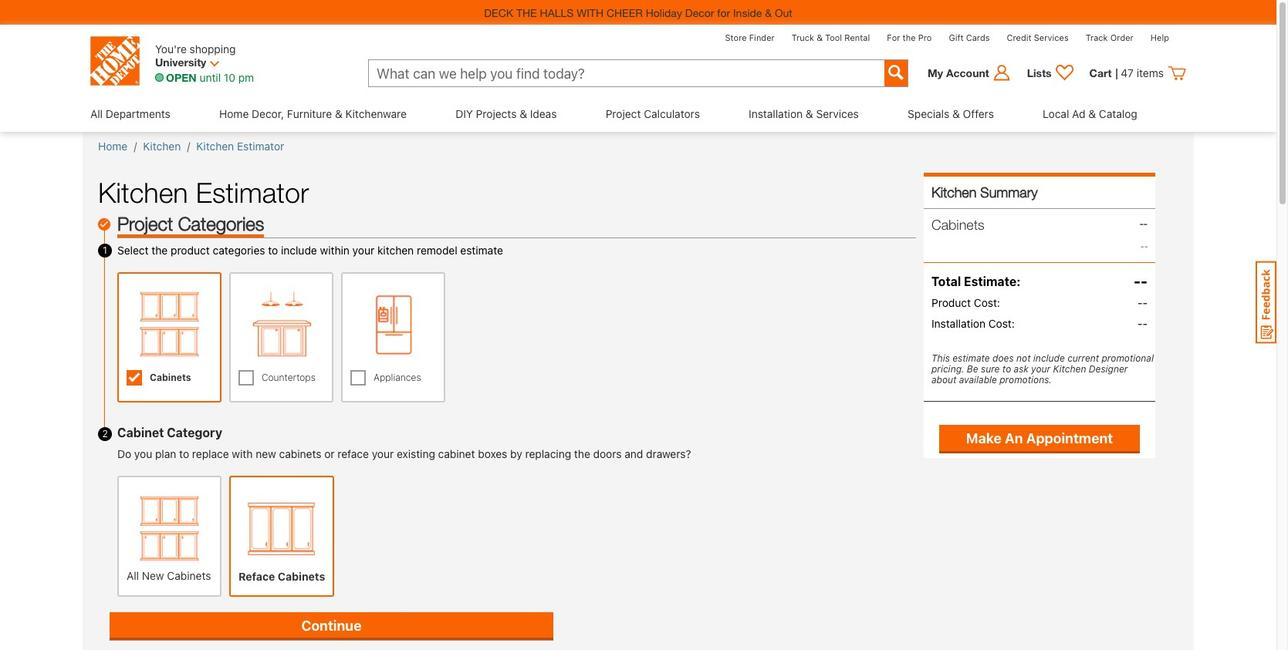 Task type: locate. For each thing, give the bounding box(es) containing it.
1 horizontal spatial project
[[606, 107, 641, 120]]

1 vertical spatial the
[[152, 244, 168, 257]]

1 vertical spatial estimator
[[196, 176, 309, 209]]

credit services link
[[1007, 32, 1069, 42]]

total
[[932, 274, 961, 288]]

university
[[155, 56, 206, 69]]

reface
[[239, 570, 275, 583]]

0 horizontal spatial to
[[268, 244, 278, 257]]

does
[[993, 352, 1014, 364]]

include left within
[[281, 244, 317, 257]]

this
[[932, 352, 950, 364]]

& right ad
[[1089, 107, 1096, 120]]

kitchenware
[[346, 107, 407, 120]]

estimate
[[461, 244, 503, 257], [953, 352, 990, 364]]

1 horizontal spatial the
[[903, 32, 916, 42]]

an
[[1005, 431, 1023, 447]]

your right ask
[[1032, 363, 1051, 375]]

0 vertical spatial project
[[606, 107, 641, 120]]

1 horizontal spatial services
[[1034, 32, 1069, 42]]

be
[[967, 363, 979, 375]]

project
[[606, 107, 641, 120], [117, 213, 173, 234]]

0 vertical spatial estimator
[[237, 140, 284, 153]]

your
[[353, 244, 375, 257], [1032, 363, 1051, 375]]

-- for installation cost:
[[1138, 317, 1148, 330]]

estimate right remodel
[[461, 244, 503, 257]]

& left offers
[[953, 107, 960, 120]]

calculators
[[644, 107, 700, 120]]

make an appointment button
[[940, 425, 1140, 454]]

my account
[[928, 66, 990, 80]]

cost:
[[974, 296, 1001, 309], [989, 317, 1015, 330]]

help link
[[1151, 32, 1170, 42]]

0 horizontal spatial your
[[353, 244, 375, 257]]

include right not
[[1034, 352, 1065, 364]]

1 vertical spatial home
[[98, 140, 128, 153]]

the
[[903, 32, 916, 42], [152, 244, 168, 257]]

kitchen estimator down decor,
[[196, 140, 284, 153]]

1 horizontal spatial installation
[[932, 317, 986, 330]]

1 vertical spatial include
[[1034, 352, 1065, 364]]

all for all departments
[[90, 107, 103, 120]]

credit services
[[1007, 32, 1069, 42]]

home
[[219, 107, 249, 120], [98, 140, 128, 153]]

not
[[1017, 352, 1031, 364]]

home decor, furniture & kitchenware link
[[219, 96, 407, 132]]

1 vertical spatial services
[[817, 107, 859, 120]]

kitchen right kitchen 'link'
[[196, 140, 234, 153]]

0 vertical spatial cost:
[[974, 296, 1001, 309]]

local
[[1043, 107, 1070, 120]]

&
[[765, 6, 772, 19], [817, 32, 823, 42], [335, 107, 343, 120], [520, 107, 527, 120], [806, 107, 814, 120], [953, 107, 960, 120], [1089, 107, 1096, 120]]

home up kitchen estimator link at the top left of page
[[219, 107, 249, 120]]

1 vertical spatial your
[[1032, 363, 1051, 375]]

-- for product cost:
[[1138, 296, 1148, 309]]

0 horizontal spatial installation
[[749, 107, 803, 120]]

categories
[[213, 244, 265, 257]]

1 vertical spatial installation
[[932, 317, 986, 330]]

0 vertical spatial include
[[281, 244, 317, 257]]

project for project categories
[[117, 213, 173, 234]]

diy
[[456, 107, 473, 120]]

promotional
[[1102, 352, 1154, 364]]

lists link
[[1020, 64, 1082, 82]]

cost: down estimate:
[[974, 296, 1001, 309]]

cabinets
[[932, 217, 985, 233], [150, 372, 191, 384], [167, 570, 211, 583], [278, 570, 325, 583]]

kitchen estimator
[[196, 140, 284, 153], [98, 176, 309, 209]]

halls
[[540, 6, 574, 19]]

all
[[90, 107, 103, 120], [127, 570, 139, 583]]

truck
[[792, 32, 815, 42]]

truck & tool rental
[[792, 32, 870, 42]]

track order link
[[1086, 32, 1134, 42]]

gift
[[949, 32, 964, 42]]

1 horizontal spatial to
[[1003, 363, 1012, 375]]

& right furniture
[[335, 107, 343, 120]]

items
[[1137, 66, 1164, 80]]

all for all new cabinets
[[127, 570, 139, 583]]

the right select
[[152, 244, 168, 257]]

0 horizontal spatial home
[[98, 140, 128, 153]]

account
[[947, 66, 990, 80]]

None text field
[[369, 60, 885, 88], [369, 60, 885, 88], [369, 60, 885, 88], [369, 60, 885, 88]]

1 horizontal spatial estimate
[[953, 352, 990, 364]]

all left new
[[127, 570, 139, 583]]

appliances
[[374, 372, 421, 384]]

10
[[224, 71, 235, 84]]

cabinets right new
[[167, 570, 211, 583]]

project up select
[[117, 213, 173, 234]]

0 horizontal spatial the
[[152, 244, 168, 257]]

0 vertical spatial your
[[353, 244, 375, 257]]

1 vertical spatial project
[[117, 213, 173, 234]]

0 vertical spatial the
[[903, 32, 916, 42]]

0 horizontal spatial include
[[281, 244, 317, 257]]

1 vertical spatial to
[[1003, 363, 1012, 375]]

kitchen left designer
[[1054, 363, 1087, 375]]

to right categories at the left top
[[268, 244, 278, 257]]

to
[[268, 244, 278, 257], [1003, 363, 1012, 375]]

home down all departments
[[98, 140, 128, 153]]

total estimate:
[[932, 274, 1021, 288]]

1 vertical spatial kitchen estimator
[[98, 176, 309, 209]]

installation cost:
[[932, 317, 1015, 330]]

installation & services link
[[749, 96, 859, 132]]

1 horizontal spatial home
[[219, 107, 249, 120]]

-- for --
[[1140, 239, 1148, 252]]

with
[[577, 6, 604, 19]]

estimate up available
[[953, 352, 990, 364]]

feedback link image
[[1256, 261, 1277, 344]]

all departments
[[90, 107, 171, 120]]

continue
[[302, 619, 362, 635]]

kitchen
[[143, 140, 181, 153], [196, 140, 234, 153], [98, 176, 188, 209], [932, 184, 977, 200], [1054, 363, 1087, 375]]

estimate:
[[964, 274, 1021, 288]]

project for project calculators
[[606, 107, 641, 120]]

deck the halls with cheer holiday decor for inside & out
[[484, 6, 793, 19]]

all departments link
[[90, 96, 171, 132]]

countertops image
[[244, 291, 319, 359]]

1 vertical spatial cost:
[[989, 317, 1015, 330]]

None checkbox
[[127, 371, 142, 386], [239, 371, 254, 386], [351, 371, 366, 386], [127, 371, 142, 386], [239, 371, 254, 386], [351, 371, 366, 386]]

your right within
[[353, 244, 375, 257]]

product
[[932, 296, 971, 309]]

1
[[103, 245, 107, 256]]

you're
[[155, 42, 187, 56]]

0 horizontal spatial project
[[117, 213, 173, 234]]

estimator down decor,
[[237, 140, 284, 153]]

cabinets down kitchen summary
[[932, 217, 985, 233]]

appointment
[[1027, 431, 1114, 447]]

cabinets image
[[132, 291, 207, 359]]

select the product categories to include within your kitchen remodel estimate
[[117, 244, 503, 257]]

0 vertical spatial all
[[90, 107, 103, 120]]

0 horizontal spatial estimate
[[461, 244, 503, 257]]

cost: up the 'does'
[[989, 317, 1015, 330]]

1 horizontal spatial your
[[1032, 363, 1051, 375]]

1 horizontal spatial include
[[1034, 352, 1065, 364]]

deck the halls with cheer holiday decor for inside & out link
[[484, 6, 793, 19]]

0 vertical spatial home
[[219, 107, 249, 120]]

0 horizontal spatial all
[[90, 107, 103, 120]]

kitchen estimator up project categories
[[98, 176, 309, 209]]

the right for
[[903, 32, 916, 42]]

services right the credit
[[1034, 32, 1069, 42]]

services down tool
[[817, 107, 859, 120]]

include inside this estimate does not include current promotional pricing. be sure to ask your kitchen designer about available promotions.
[[1034, 352, 1065, 364]]

appliances image
[[356, 291, 431, 359]]

0 vertical spatial services
[[1034, 32, 1069, 42]]

project categories
[[117, 213, 264, 234]]

services
[[1034, 32, 1069, 42], [817, 107, 859, 120]]

cost: for product cost:
[[974, 296, 1001, 309]]

to left ask
[[1003, 363, 1012, 375]]

project left "calculators"
[[606, 107, 641, 120]]

make
[[967, 431, 1002, 447]]

for
[[887, 32, 901, 42]]

estimator up categories
[[196, 176, 309, 209]]

for the pro link
[[887, 32, 932, 42]]

1 horizontal spatial all
[[127, 570, 139, 583]]

1 vertical spatial estimate
[[953, 352, 990, 364]]

0 vertical spatial to
[[268, 244, 278, 257]]

reface cabinets image
[[244, 496, 320, 564]]

kitchen summary
[[932, 184, 1038, 200]]

1 vertical spatial all
[[127, 570, 139, 583]]

kitchen estimator link
[[196, 140, 284, 153]]

track order
[[1086, 32, 1134, 42]]

track
[[1086, 32, 1108, 42]]

all up home 'link'
[[90, 107, 103, 120]]

installation
[[749, 107, 803, 120], [932, 317, 986, 330]]

0 vertical spatial installation
[[749, 107, 803, 120]]

gift cards
[[949, 32, 990, 42]]



Task type: vqa. For each thing, say whether or not it's contained in the screenshot.
bottommost Estimator
yes



Task type: describe. For each thing, give the bounding box(es) containing it.
the home depot image
[[90, 36, 140, 86]]

sure
[[981, 363, 1000, 375]]

& left tool
[[817, 32, 823, 42]]

truck & tool rental link
[[792, 32, 870, 42]]

local ad & catalog
[[1043, 107, 1138, 120]]

your inside this estimate does not include current promotional pricing. be sure to ask your kitchen designer about available promotions.
[[1032, 363, 1051, 375]]

finder
[[749, 32, 775, 42]]

tool
[[826, 32, 842, 42]]

credit
[[1007, 32, 1032, 42]]

the for select
[[152, 244, 168, 257]]

furniture
[[287, 107, 332, 120]]

categories
[[178, 213, 264, 234]]

select
[[117, 244, 149, 257]]

cabinets right 'reface'
[[278, 570, 325, 583]]

kitchen left summary
[[932, 184, 977, 200]]

to inside this estimate does not include current promotional pricing. be sure to ask your kitchen designer about available promotions.
[[1003, 363, 1012, 375]]

kitchen
[[378, 244, 414, 257]]

kitchen down departments
[[143, 140, 181, 153]]

installation for installation cost:
[[932, 317, 986, 330]]

estimate inside this estimate does not include current promotional pricing. be sure to ask your kitchen designer about available promotions.
[[953, 352, 990, 364]]

0 vertical spatial estimate
[[461, 244, 503, 257]]

available
[[960, 374, 997, 386]]

& left ideas
[[520, 107, 527, 120]]

pricing.
[[932, 363, 965, 375]]

you're shopping
[[155, 42, 236, 56]]

summary
[[981, 184, 1038, 200]]

ideas
[[530, 107, 557, 120]]

deck
[[484, 6, 514, 19]]

remodel
[[417, 244, 458, 257]]

specials
[[908, 107, 950, 120]]

0 horizontal spatial services
[[817, 107, 859, 120]]

diy projects & ideas link
[[456, 96, 557, 132]]

0 vertical spatial kitchen estimator
[[196, 140, 284, 153]]

installation for installation & services
[[749, 107, 803, 120]]

home for home
[[98, 140, 128, 153]]

pro
[[919, 32, 932, 42]]

cost: for installation cost:
[[989, 317, 1015, 330]]

current
[[1068, 352, 1100, 364]]

continue button
[[110, 613, 554, 642]]

out
[[775, 6, 793, 19]]

2
[[102, 429, 108, 441]]

until
[[200, 71, 221, 84]]

home decor, furniture & kitchenware
[[219, 107, 407, 120]]

kitchen down kitchen 'link'
[[98, 176, 188, 209]]

lists
[[1027, 66, 1052, 80]]

product
[[171, 244, 210, 257]]

this estimate does not include current promotional pricing. be sure to ask your kitchen designer about available promotions.
[[932, 352, 1154, 386]]

home for home decor, furniture & kitchenware
[[219, 107, 249, 120]]

all new cabinets
[[127, 570, 211, 583]]

47 items
[[1121, 66, 1164, 80]]

& down truck
[[806, 107, 814, 120]]

local ad & catalog link
[[1043, 96, 1138, 132]]

decor,
[[252, 107, 284, 120]]

projects
[[476, 107, 517, 120]]

promotions.
[[1000, 374, 1052, 386]]

the for for
[[903, 32, 916, 42]]

kitchen inside this estimate does not include current promotional pricing. be sure to ask your kitchen designer about available promotions.
[[1054, 363, 1087, 375]]

ad
[[1073, 107, 1086, 120]]

kitchen link
[[143, 140, 181, 153]]

countertops
[[262, 372, 316, 384]]

pm
[[238, 71, 254, 84]]

cart
[[1090, 66, 1112, 80]]

home link
[[98, 140, 128, 153]]

the
[[517, 6, 537, 19]]

offers
[[963, 107, 994, 120]]

& left out
[[765, 6, 772, 19]]

about
[[932, 374, 957, 386]]

my
[[928, 66, 944, 80]]

inside
[[733, 6, 762, 19]]

reface cabinets
[[239, 570, 325, 583]]

open until 10 pm
[[166, 71, 254, 84]]

diy projects & ideas
[[456, 107, 557, 120]]

my account link
[[928, 64, 1020, 82]]

store
[[725, 32, 747, 42]]

cheer
[[607, 6, 643, 19]]

all new cabinets image
[[132, 496, 207, 564]]

order
[[1111, 32, 1134, 42]]

decor
[[685, 6, 714, 19]]

submit search image
[[889, 65, 904, 80]]

cabinets down cabinets image at the left
[[150, 372, 191, 384]]

within
[[320, 244, 350, 257]]

rental
[[845, 32, 870, 42]]

ask
[[1014, 363, 1029, 375]]

-- for total estimate:
[[1134, 273, 1148, 290]]

make an appointment
[[967, 431, 1114, 447]]

open
[[166, 71, 197, 84]]

catalog
[[1099, 107, 1138, 120]]

designer
[[1089, 363, 1128, 375]]

store finder link
[[725, 32, 775, 42]]

departments
[[106, 107, 171, 120]]

installation & services
[[749, 107, 859, 120]]

specials & offers link
[[908, 96, 994, 132]]



